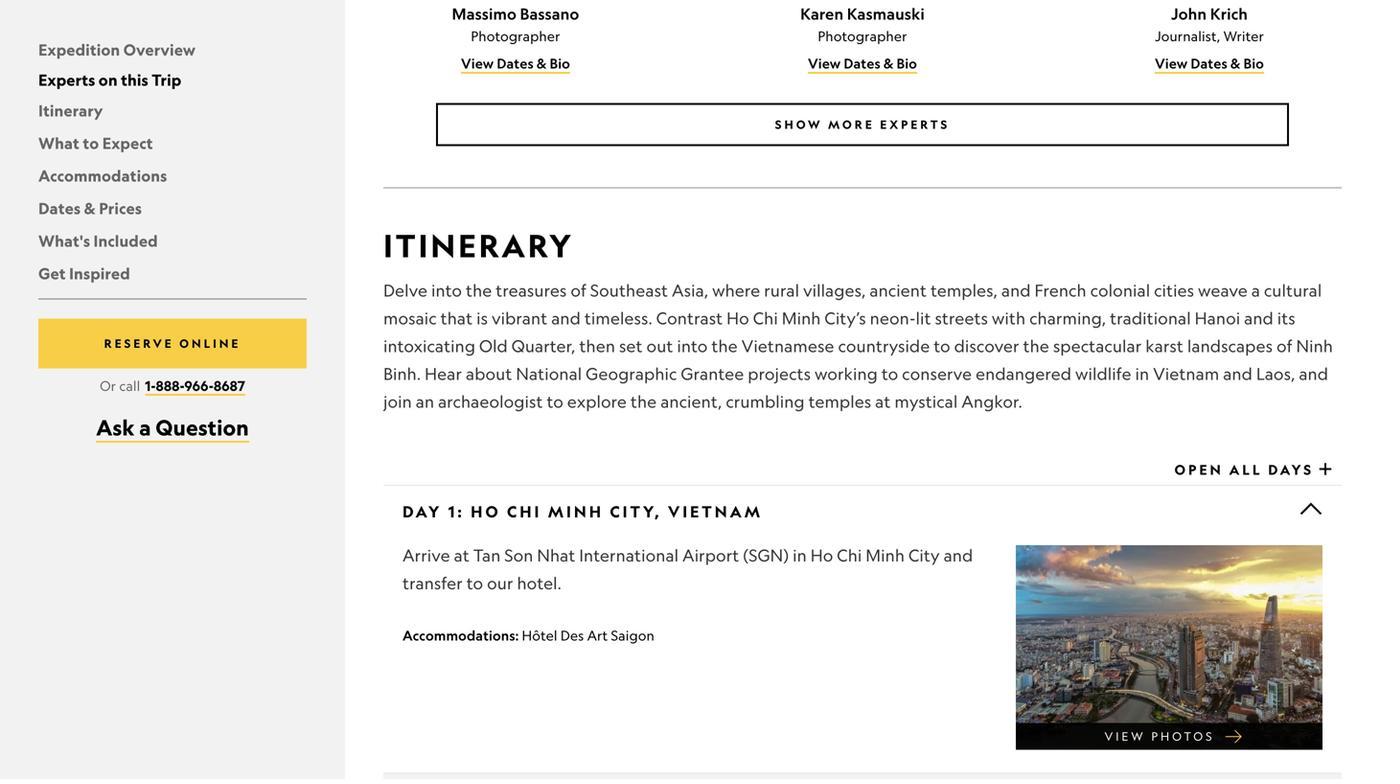 Task type: describe. For each thing, give the bounding box(es) containing it.
karen
[[801, 4, 844, 23]]

accommodations:
[[403, 628, 519, 644]]

old
[[479, 336, 508, 356]]

son
[[505, 546, 534, 566]]

open
[[1175, 461, 1224, 479]]

streets
[[935, 308, 989, 328]]

an
[[416, 392, 434, 412]]

& left the prices
[[84, 198, 96, 218]]

nhat
[[537, 546, 576, 566]]

day
[[403, 502, 442, 522]]

to right what on the top left of page
[[83, 133, 99, 153]]

a inside the delve into the treasures of southeast asia, where rural villages, ancient temples, and french colonial cities weave a cultural mosaic that is vibrant and timeless. contrast ho chi minh city's neon-lit streets with charming, traditional hanoi and its intoxicating old quarter, then set out into the vietnamese countryside to discover the spectacular karst landscapes of ninh binh. hear about national geographic grantee projects working to conserve endangered wildlife in vietnam and laos, and join an archaeologist to explore the ancient, crumbling temples at mystical angkor.
[[1252, 280, 1261, 301]]

karen kasmauski photographer
[[801, 4, 925, 44]]

more
[[828, 117, 875, 132]]

about
[[466, 364, 512, 384]]

vietnam inside the delve into the treasures of southeast asia, where rural villages, ancient temples, and french colonial cities weave a cultural mosaic that is vibrant and timeless. contrast ho chi minh city's neon-lit streets with charming, traditional hanoi and its intoxicating old quarter, then set out into the vietnamese countryside to discover the spectacular karst landscapes of ninh binh. hear about national geographic grantee projects working to conserve endangered wildlife in vietnam and laos, and join an archaeologist to explore the ancient, crumbling temples at mystical angkor.
[[1154, 364, 1220, 384]]

massimo bassano photographer
[[452, 4, 580, 44]]

to inside "arrive at tan son nhat international airport (sgn) in ho chi minh city and transfer to our hotel."
[[467, 573, 483, 593]]

888-
[[156, 377, 184, 394]]

in inside "arrive at tan son nhat international airport (sgn) in ho chi minh city and transfer to our hotel."
[[793, 546, 807, 566]]

vietnamese
[[742, 336, 835, 356]]

laos,
[[1257, 364, 1296, 384]]

ask a question
[[96, 414, 249, 441]]

chi inside "arrive at tan son nhat international airport (sgn) in ho chi minh city and transfer to our hotel."
[[837, 546, 862, 566]]

hanoi
[[1195, 308, 1241, 328]]

view for karen
[[808, 55, 841, 72]]

bassano
[[520, 4, 580, 23]]

0 horizontal spatial experts
[[38, 70, 95, 90]]

expedition overview link
[[38, 40, 196, 59]]

explore
[[567, 392, 627, 412]]

cultural
[[1265, 280, 1322, 301]]

the up is
[[466, 280, 492, 301]]

and left 'its'
[[1245, 308, 1274, 328]]

temples
[[809, 392, 872, 412]]

to up conserve
[[934, 336, 951, 356]]

saigon
[[611, 628, 655, 644]]

day 1: ho chi minh city, vietnam
[[403, 502, 763, 522]]

0 horizontal spatial chi
[[507, 502, 542, 522]]

8687
[[214, 377, 245, 394]]

what's
[[38, 231, 90, 251]]

chi inside the delve into the treasures of southeast asia, where rural villages, ancient temples, and french colonial cities weave a cultural mosaic that is vibrant and timeless. contrast ho chi minh city's neon-lit streets with charming, traditional hanoi and its intoxicating old quarter, then set out into the vietnamese countryside to discover the spectacular karst landscapes of ninh binh. hear about national geographic grantee projects working to conserve endangered wildlife in vietnam and laos, and join an archaeologist to explore the ancient, crumbling temples at mystical angkor.
[[753, 308, 778, 328]]

1 vertical spatial vietnam
[[668, 502, 763, 522]]

reserve online link
[[38, 319, 307, 369]]

and down landscapes
[[1224, 364, 1253, 384]]

mystical
[[895, 392, 958, 412]]

to down national
[[547, 392, 564, 412]]

0 vertical spatial itinerary
[[38, 101, 103, 120]]

what's included
[[38, 231, 158, 251]]

binh.
[[384, 364, 421, 384]]

the up grantee
[[712, 336, 738, 356]]

ho inside "arrive at tan son nhat international airport (sgn) in ho chi minh city and transfer to our hotel."
[[811, 546, 834, 566]]

1:
[[448, 502, 465, 522]]

rural
[[764, 280, 800, 301]]

ancient
[[870, 280, 927, 301]]

view dates & bio for bassano
[[461, 55, 570, 72]]

quarter,
[[512, 336, 576, 356]]

dates & prices
[[38, 198, 142, 218]]

experts on this trip
[[38, 70, 182, 90]]

1 vertical spatial into
[[677, 336, 708, 356]]

ho inside the delve into the treasures of southeast asia, where rural villages, ancient temples, and french colonial cities weave a cultural mosaic that is vibrant and timeless. contrast ho chi minh city's neon-lit streets with charming, traditional hanoi and its intoxicating old quarter, then set out into the vietnamese countryside to discover the spectacular karst landscapes of ninh binh. hear about national geographic grantee projects working to conserve endangered wildlife in vietnam and laos, and join an archaeologist to explore the ancient, crumbling temples at mystical angkor.
[[727, 308, 750, 328]]

the down geographic
[[631, 392, 657, 412]]

get
[[38, 264, 66, 283]]

photographer for kasmauski
[[818, 28, 908, 44]]

or
[[100, 378, 116, 394]]

bio for bassano
[[550, 55, 570, 72]]

neon-
[[870, 308, 916, 328]]

1 horizontal spatial of
[[1277, 336, 1293, 356]]

then
[[580, 336, 616, 356]]

massimo
[[452, 4, 517, 23]]

landscapes
[[1188, 336, 1273, 356]]

des
[[561, 628, 584, 644]]

lit
[[916, 308, 931, 328]]

delve
[[384, 280, 428, 301]]

asia,
[[672, 280, 709, 301]]

ask a question button
[[96, 414, 249, 443]]

prices
[[99, 198, 142, 218]]

1 vertical spatial itinerary
[[384, 226, 574, 265]]

weave
[[1199, 280, 1248, 301]]

national
[[516, 364, 582, 384]]

to down countryside
[[882, 364, 899, 384]]

bio for krich
[[1244, 55, 1265, 72]]

included
[[94, 231, 158, 251]]

its
[[1278, 308, 1296, 328]]

timeless.
[[585, 308, 653, 328]]

accommodations
[[38, 166, 167, 185]]

show more experts
[[775, 117, 950, 132]]

the up "endangered"
[[1024, 336, 1050, 356]]

accommodations: hôtel des art saigon
[[403, 628, 655, 644]]

what to expect link
[[38, 133, 153, 153]]

working
[[815, 364, 878, 384]]

view for massimo
[[461, 55, 494, 72]]

on
[[99, 70, 118, 90]]

0 vertical spatial into
[[431, 280, 462, 301]]

at inside "arrive at tan son nhat international airport (sgn) in ho chi minh city and transfer to our hotel."
[[454, 546, 470, 566]]

is
[[477, 308, 488, 328]]

all
[[1230, 461, 1263, 479]]

view photos
[[1105, 729, 1215, 743]]



Task type: vqa. For each thing, say whether or not it's contained in the screenshot.
IN within Delve into the treasures of Southeast Asia, where rural villages, ancient temples, and French colonial cities weave a cultural mosaic that is vibrant and timeless. Contrast Ho Chi Minh City's neon-lit streets with charming, traditional Hanoi and its intoxicating Old Quarter, then set out into the Vietnamese countryside to discover the spectacular karst landscapes of Ninh Binh. Hear about National Geographic Grantee projects working to conserve endangered wildlife in Vietnam and Laos, and join an archaeologist to explore the ancient, crumbling temples at mystical Angkor.
yes



Task type: locate. For each thing, give the bounding box(es) containing it.
southeast
[[591, 280, 668, 301]]

bio for kasmauski
[[897, 55, 918, 72]]

to left our at the left
[[467, 573, 483, 593]]

hotel.
[[517, 573, 562, 593]]

chi
[[753, 308, 778, 328], [507, 502, 542, 522], [837, 546, 862, 566]]

0 vertical spatial minh
[[782, 308, 821, 328]]

john krich journalist, writer
[[1155, 4, 1265, 44]]

arrow right new icon image
[[1225, 727, 1244, 746]]

3 bio from the left
[[1244, 55, 1265, 72]]

0 vertical spatial a
[[1252, 280, 1261, 301]]

arrive at tan son nhat international airport (sgn) in ho chi minh city and transfer to our hotel.
[[403, 546, 973, 593]]

angkor.
[[962, 392, 1023, 412]]

contrast
[[657, 308, 723, 328]]

show more experts button
[[436, 103, 1290, 146]]

2 horizontal spatial bio
[[1244, 55, 1265, 72]]

ask
[[96, 414, 135, 441]]

krich
[[1211, 4, 1248, 23]]

transfer
[[403, 573, 463, 593]]

at
[[876, 392, 891, 412], [454, 546, 470, 566]]

2 horizontal spatial chi
[[837, 546, 862, 566]]

1 horizontal spatial minh
[[782, 308, 821, 328]]

this
[[121, 70, 148, 90]]

treasures
[[496, 280, 567, 301]]

view down massimo
[[461, 55, 494, 72]]

0 horizontal spatial vietnam
[[668, 502, 763, 522]]

dates down karen kasmauski photographer
[[844, 55, 881, 72]]

karst
[[1146, 336, 1184, 356]]

view dates & bio down karen kasmauski photographer
[[808, 55, 918, 72]]

into
[[431, 280, 462, 301], [677, 336, 708, 356]]

arrive
[[403, 546, 450, 566]]

temples,
[[931, 280, 998, 301]]

0 horizontal spatial in
[[793, 546, 807, 566]]

1 vertical spatial of
[[1277, 336, 1293, 356]]

0 horizontal spatial into
[[431, 280, 462, 301]]

1 vertical spatial a
[[139, 414, 151, 441]]

2 horizontal spatial view dates & bio
[[1155, 55, 1265, 72]]

& down karen kasmauski photographer
[[884, 55, 894, 72]]

minh up vietnamese
[[782, 308, 821, 328]]

call
[[119, 378, 140, 394]]

view left photos
[[1105, 729, 1146, 743]]

0 vertical spatial of
[[571, 280, 587, 301]]

french
[[1035, 280, 1087, 301]]

0 vertical spatial vietnam
[[1154, 364, 1220, 384]]

and inside "arrive at tan son nhat international airport (sgn) in ho chi minh city and transfer to our hotel."
[[944, 546, 973, 566]]

colonial
[[1091, 280, 1151, 301]]

ho down where at top
[[727, 308, 750, 328]]

vietnam down karst
[[1154, 364, 1220, 384]]

1 vertical spatial in
[[793, 546, 807, 566]]

accommodations link
[[38, 166, 167, 185]]

view dates & bio down massimo bassano photographer
[[461, 55, 570, 72]]

a inside button
[[139, 414, 151, 441]]

with
[[992, 308, 1026, 328]]

photos
[[1152, 729, 1215, 743]]

& for bassano
[[537, 55, 547, 72]]

and right 'city' on the bottom of page
[[944, 546, 973, 566]]

& down writer
[[1231, 55, 1241, 72]]

1 horizontal spatial itinerary
[[384, 226, 574, 265]]

1 horizontal spatial ho
[[727, 308, 750, 328]]

0 horizontal spatial ho
[[471, 502, 501, 522]]

0 vertical spatial experts
[[38, 70, 95, 90]]

1 vertical spatial chi
[[507, 502, 542, 522]]

and
[[1002, 280, 1031, 301], [552, 308, 581, 328], [1245, 308, 1274, 328], [1224, 364, 1253, 384], [1299, 364, 1329, 384], [944, 546, 973, 566]]

966-
[[184, 377, 214, 394]]

days
[[1269, 461, 1315, 479]]

0 vertical spatial at
[[876, 392, 891, 412]]

join
[[384, 392, 412, 412]]

question
[[156, 414, 249, 441]]

2 view dates & bio from the left
[[808, 55, 918, 72]]

that
[[441, 308, 473, 328]]

photographer down massimo
[[471, 28, 561, 44]]

spectacular
[[1054, 336, 1142, 356]]

wildlife
[[1076, 364, 1132, 384]]

1-
[[145, 377, 156, 394]]

our
[[487, 573, 513, 593]]

and up quarter,
[[552, 308, 581, 328]]

minh up "nhat"
[[548, 502, 604, 522]]

plus icon image
[[1319, 458, 1333, 481]]

itinerary up what on the top left of page
[[38, 101, 103, 120]]

view down karen
[[808, 55, 841, 72]]

minh inside the delve into the treasures of southeast asia, where rural villages, ancient temples, and french colonial cities weave a cultural mosaic that is vibrant and timeless. contrast ho chi minh city's neon-lit streets with charming, traditional hanoi and its intoxicating old quarter, then set out into the vietnamese countryside to discover the spectacular karst landscapes of ninh binh. hear about national geographic grantee projects working to conserve endangered wildlife in vietnam and laos, and join an archaeologist to explore the ancient, crumbling temples at mystical angkor.
[[782, 308, 821, 328]]

discover
[[955, 336, 1020, 356]]

city,
[[610, 502, 662, 522]]

a
[[1252, 280, 1261, 301], [139, 414, 151, 441]]

0 vertical spatial ho
[[727, 308, 750, 328]]

dates for krich
[[1191, 55, 1228, 72]]

at right temples
[[876, 392, 891, 412]]

and down ninh
[[1299, 364, 1329, 384]]

villages,
[[803, 280, 866, 301]]

dates down massimo bassano photographer
[[497, 55, 534, 72]]

view dates & bio for krich
[[1155, 55, 1265, 72]]

hear
[[425, 364, 462, 384]]

3 view dates & bio from the left
[[1155, 55, 1265, 72]]

ho right 1:
[[471, 502, 501, 522]]

0 vertical spatial in
[[1136, 364, 1150, 384]]

bio down bassano
[[550, 55, 570, 72]]

experts inside button
[[880, 117, 950, 132]]

& for krich
[[1231, 55, 1241, 72]]

photographer inside karen kasmauski photographer
[[818, 28, 908, 44]]

(sgn)
[[743, 546, 789, 566]]

bio
[[550, 55, 570, 72], [897, 55, 918, 72], [1244, 55, 1265, 72]]

0 horizontal spatial photographer
[[471, 28, 561, 44]]

dates down the journalist, at the top right of the page
[[1191, 55, 1228, 72]]

1 horizontal spatial in
[[1136, 364, 1150, 384]]

1 horizontal spatial experts
[[880, 117, 950, 132]]

grantee
[[681, 364, 744, 384]]

view down the journalist, at the top right of the page
[[1155, 55, 1188, 72]]

get inspired link
[[38, 264, 130, 283]]

expedition overview
[[38, 40, 196, 59]]

cities
[[1154, 280, 1195, 301]]

expect
[[102, 133, 153, 153]]

a right ask
[[139, 414, 151, 441]]

dates for bassano
[[497, 55, 534, 72]]

2 horizontal spatial minh
[[866, 546, 905, 566]]

vietnam
[[1154, 364, 1220, 384], [668, 502, 763, 522]]

view for john
[[1155, 55, 1188, 72]]

chi down rural
[[753, 308, 778, 328]]

& down massimo bassano photographer
[[537, 55, 547, 72]]

what
[[38, 133, 80, 153]]

1 horizontal spatial view dates & bio
[[808, 55, 918, 72]]

kasmauski
[[847, 4, 925, 23]]

1 vertical spatial at
[[454, 546, 470, 566]]

chi up son at left
[[507, 502, 542, 522]]

intoxicating
[[384, 336, 476, 356]]

to
[[83, 133, 99, 153], [934, 336, 951, 356], [882, 364, 899, 384], [547, 392, 564, 412], [467, 573, 483, 593]]

reserve online
[[104, 336, 241, 351]]

1 horizontal spatial a
[[1252, 280, 1261, 301]]

hide itinerary info image
[[1300, 498, 1323, 521]]

show
[[775, 117, 823, 132]]

endangered
[[976, 364, 1072, 384]]

an aerial view of ho chi minh city in vietnam, bisected by the saigon river image
[[1016, 546, 1323, 750]]

out
[[647, 336, 674, 356]]

dates up what's
[[38, 198, 81, 218]]

minh inside "arrive at tan son nhat international airport (sgn) in ho chi minh city and transfer to our hotel."
[[866, 546, 905, 566]]

1 vertical spatial ho
[[471, 502, 501, 522]]

into down contrast
[[677, 336, 708, 356]]

into up that
[[431, 280, 462, 301]]

2 photographer from the left
[[818, 28, 908, 44]]

view dates & bio for kasmauski
[[808, 55, 918, 72]]

itinerary up treasures
[[384, 226, 574, 265]]

in down karst
[[1136, 364, 1150, 384]]

in right (sgn)
[[793, 546, 807, 566]]

0 horizontal spatial itinerary
[[38, 101, 103, 120]]

of right treasures
[[571, 280, 587, 301]]

minh left 'city' on the bottom of page
[[866, 546, 905, 566]]

2 vertical spatial minh
[[866, 546, 905, 566]]

at left the "tan"
[[454, 546, 470, 566]]

2 vertical spatial chi
[[837, 546, 862, 566]]

0 horizontal spatial at
[[454, 546, 470, 566]]

in
[[1136, 364, 1150, 384], [793, 546, 807, 566]]

vibrant
[[492, 308, 548, 328]]

0 horizontal spatial a
[[139, 414, 151, 441]]

a right the weave
[[1252, 280, 1261, 301]]

hôtel
[[522, 628, 558, 644]]

view dates & bio
[[461, 55, 570, 72], [808, 55, 918, 72], [1155, 55, 1265, 72]]

2 horizontal spatial ho
[[811, 546, 834, 566]]

dates for kasmauski
[[844, 55, 881, 72]]

1 vertical spatial minh
[[548, 502, 604, 522]]

the
[[466, 280, 492, 301], [712, 336, 738, 356], [1024, 336, 1050, 356], [631, 392, 657, 412]]

conserve
[[902, 364, 972, 384]]

photographer inside massimo bassano photographer
[[471, 28, 561, 44]]

1 bio from the left
[[550, 55, 570, 72]]

experts right more
[[880, 117, 950, 132]]

overview
[[123, 40, 196, 59]]

in inside the delve into the treasures of southeast asia, where rural villages, ancient temples, and french colonial cities weave a cultural mosaic that is vibrant and timeless. contrast ho chi minh city's neon-lit streets with charming, traditional hanoi and its intoxicating old quarter, then set out into the vietnamese countryside to discover the spectacular karst landscapes of ninh binh. hear about national geographic grantee projects working to conserve endangered wildlife in vietnam and laos, and join an archaeologist to explore the ancient, crumbling temples at mystical angkor.
[[1136, 364, 1150, 384]]

international
[[579, 546, 679, 566]]

journalist,
[[1155, 28, 1221, 44]]

projects
[[748, 364, 811, 384]]

1 view dates & bio from the left
[[461, 55, 570, 72]]

photographer for bassano
[[471, 28, 561, 44]]

tan
[[473, 546, 501, 566]]

what's included link
[[38, 231, 158, 251]]

ho right (sgn)
[[811, 546, 834, 566]]

bio down "kasmauski"
[[897, 55, 918, 72]]

ninh
[[1297, 336, 1334, 356]]

geographic
[[586, 364, 677, 384]]

at inside the delve into the treasures of southeast asia, where rural villages, ancient temples, and french colonial cities weave a cultural mosaic that is vibrant and timeless. contrast ho chi minh city's neon-lit streets with charming, traditional hanoi and its intoxicating old quarter, then set out into the vietnamese countryside to discover the spectacular karst landscapes of ninh binh. hear about national geographic grantee projects working to conserve endangered wildlife in vietnam and laos, and join an archaeologist to explore the ancient, crumbling temples at mystical angkor.
[[876, 392, 891, 412]]

vietnam up airport
[[668, 502, 763, 522]]

1 horizontal spatial vietnam
[[1154, 364, 1220, 384]]

set
[[619, 336, 643, 356]]

1 photographer from the left
[[471, 28, 561, 44]]

view dates & bio down the journalist, at the top right of the page
[[1155, 55, 1265, 72]]

0 horizontal spatial minh
[[548, 502, 604, 522]]

2 vertical spatial ho
[[811, 546, 834, 566]]

1 horizontal spatial at
[[876, 392, 891, 412]]

of down 'its'
[[1277, 336, 1293, 356]]

experts up itinerary link
[[38, 70, 95, 90]]

1 horizontal spatial bio
[[897, 55, 918, 72]]

and up with at right top
[[1002, 280, 1031, 301]]

photographer down "kasmauski"
[[818, 28, 908, 44]]

0 vertical spatial chi
[[753, 308, 778, 328]]

photographer
[[471, 28, 561, 44], [818, 28, 908, 44]]

chi left 'city' on the bottom of page
[[837, 546, 862, 566]]

1 horizontal spatial into
[[677, 336, 708, 356]]

bio down writer
[[1244, 55, 1265, 72]]

2 bio from the left
[[897, 55, 918, 72]]

airport
[[683, 546, 740, 566]]

& for kasmauski
[[884, 55, 894, 72]]

0 horizontal spatial view dates & bio
[[461, 55, 570, 72]]

0 horizontal spatial bio
[[550, 55, 570, 72]]

trip
[[152, 70, 182, 90]]

or call 1-888-966-8687
[[100, 377, 245, 394]]

1 vertical spatial experts
[[880, 117, 950, 132]]

1 horizontal spatial photographer
[[818, 28, 908, 44]]

dates & prices link
[[38, 198, 142, 218]]

1 horizontal spatial chi
[[753, 308, 778, 328]]

0 horizontal spatial of
[[571, 280, 587, 301]]



